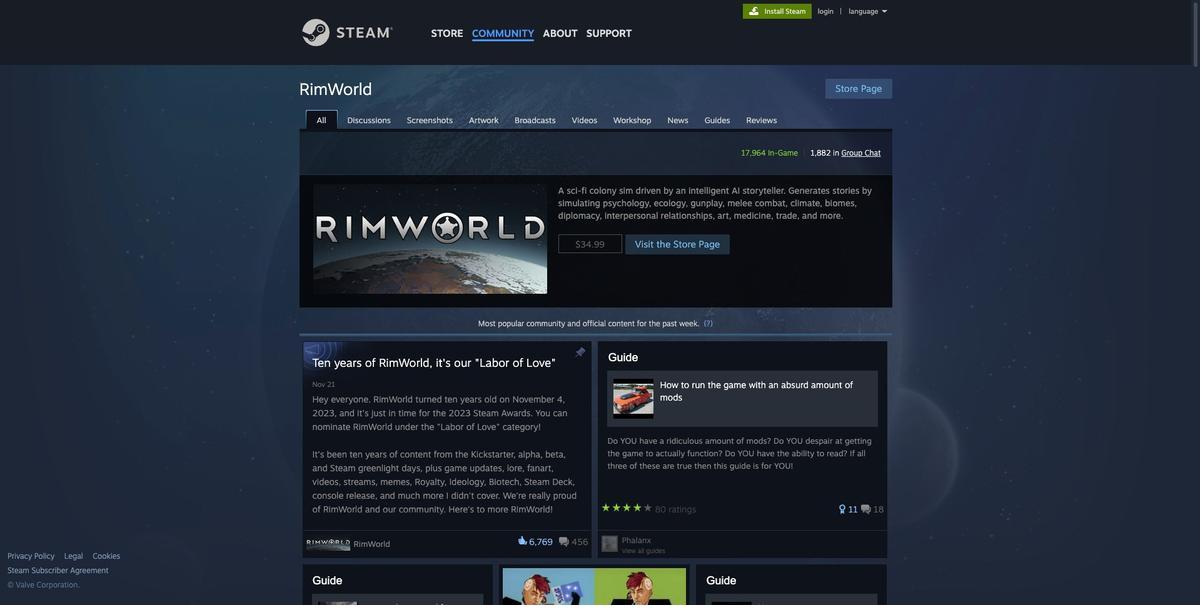 Task type: vqa. For each thing, say whether or not it's contained in the screenshot.
the right have
yes



Task type: locate. For each thing, give the bounding box(es) containing it.
1 vertical spatial rimworld,
[[366, 545, 408, 556]]

november
[[512, 394, 554, 405]]

0 horizontal spatial on
[[353, 545, 364, 556]]

1 horizontal spatial more
[[487, 504, 508, 515]]

0 vertical spatial more
[[423, 490, 444, 501]]

here's
[[449, 504, 474, 515]]

"labor up "old" at the bottom of page
[[475, 356, 509, 370]]

0 vertical spatial nov
[[312, 380, 325, 389]]

a sci-fi colony sim driven by an intelligent ai storyteller. generates stories by simulating psychology, ecology, gunplay, melee combat, climate, biomes, diplomacy, interpersonal relationships, art, medicine, trade, and more.
[[558, 185, 872, 221]]

is
[[753, 461, 759, 471]]

just right sale
[[412, 532, 427, 542]]

streams,
[[344, 477, 378, 487]]

store
[[431, 27, 463, 39]]

policy
[[34, 552, 55, 561]]

1 horizontal spatial game
[[622, 448, 643, 458]]

sci-
[[567, 185, 581, 196]]

steam inside the steam autumn sale just started as well, and we're running discounts on rimworld, royalty, and ideology until nov 28.
[[330, 532, 356, 542]]

an inside a sci-fi colony sim driven by an intelligent ai storyteller. generates stories by simulating psychology, ecology, gunplay, melee combat, climate, biomes, diplomacy, interpersonal relationships, art, medicine, trade, and more.
[[676, 185, 686, 196]]

0 horizontal spatial game
[[444, 463, 467, 473]]

for down the turned
[[419, 408, 430, 418]]

0 vertical spatial page
[[861, 83, 882, 94]]

on down autumn
[[353, 545, 364, 556]]

are
[[663, 461, 674, 471]]

legal
[[64, 552, 83, 561]]

1 vertical spatial ten
[[350, 449, 363, 460]]

2 vertical spatial ten
[[341, 573, 354, 583]]

content inside it's been ten years of content from the kickstarter, alpha, beta, and steam greenlight days, plus game updates, lore, fanart, videos, streams, memes, royalty, ideology, biotech, steam deck, console release, and much more i didn't cover. we're really proud of rimworld and our community. here's to more rimworld!
[[400, 449, 431, 460]]

it's down "everyone."
[[357, 408, 369, 418]]

have
[[639, 436, 657, 446], [757, 448, 775, 458]]

1 horizontal spatial amount
[[811, 380, 842, 390]]

do up this at the right bottom
[[725, 448, 735, 458]]

0 vertical spatial it's
[[436, 356, 451, 370]]

2 vertical spatial game
[[444, 463, 467, 473]]

1 horizontal spatial all
[[857, 448, 866, 458]]

80
[[655, 504, 666, 515]]

login link
[[815, 7, 836, 16]]

have down mods?
[[757, 448, 775, 458]]

of right absurd
[[845, 380, 853, 390]]

0 vertical spatial ten
[[445, 394, 458, 405]]

more left i
[[423, 490, 444, 501]]

and down "everyone."
[[339, 408, 355, 418]]

our down the memes,
[[383, 504, 396, 515]]

game inside how to run the game with an absurd amount of mods
[[723, 380, 746, 390]]

storyteller.
[[743, 185, 786, 196]]

updates,
[[470, 463, 504, 473]]

0 vertical spatial game
[[723, 380, 746, 390]]

2 horizontal spatial game
[[723, 380, 746, 390]]

all right if
[[857, 448, 866, 458]]

by
[[663, 185, 673, 196], [862, 185, 872, 196]]

rimworld, up the turned
[[379, 356, 433, 370]]

1 vertical spatial page
[[699, 238, 720, 250]]

on inside the steam autumn sale just started as well, and we're running discounts on rimworld, royalty, and ideology until nov 28.
[[353, 545, 364, 556]]

reviews
[[746, 115, 777, 125]]

amount inside do you have a ridiculous amount of mods? do you despair at getting the game to actually function? do you have the ability to read? if all three of these are true then this guide is for you!
[[705, 436, 734, 446]]

game up the three
[[622, 448, 643, 458]]

1 vertical spatial "labor
[[437, 421, 464, 432]]

to inside it's been ten years of content from the kickstarter, alpha, beta, and steam greenlight days, plus game updates, lore, fanart, videos, streams, memes, royalty, ideology, biotech, steam deck, console release, and much more i didn't cover. we're really proud of rimworld and our community. here's to more rimworld!
[[477, 504, 485, 515]]

on right "old" at the bottom of page
[[499, 394, 510, 405]]

for right is
[[761, 461, 772, 471]]

"labor inside hey everyone. rimworld turned ten years old on november 4, 2023, and it's just in time for the 2023 steam awards. you can nominate rimworld under the "labor of love" category!
[[437, 421, 464, 432]]

it's
[[312, 449, 324, 460]]

and left official
[[567, 319, 580, 328]]

nov down the we're
[[521, 545, 537, 556]]

well,
[[472, 532, 490, 542]]

rimworld, down autumn
[[366, 545, 408, 556]]

group chat link
[[841, 148, 881, 158]]

everyone.
[[331, 394, 371, 405]]

nov
[[312, 380, 325, 389], [521, 545, 537, 556]]

1 horizontal spatial content
[[608, 319, 635, 328]]

(?)
[[704, 319, 713, 328]]

week.
[[679, 319, 699, 328]]

steam subscriber agreement link
[[8, 566, 296, 576]]

0 horizontal spatial for
[[419, 408, 430, 418]]

royalty, inside the steam autumn sale just started as well, and we're running discounts on rimworld, royalty, and ideology until nov 28.
[[411, 545, 443, 556]]

1 vertical spatial it's
[[357, 408, 369, 418]]

rimworld, inside the steam autumn sale just started as well, and we're running discounts on rimworld, royalty, and ideology until nov 28.
[[366, 545, 408, 556]]

the right run
[[708, 380, 721, 390]]

of
[[365, 356, 376, 370], [513, 356, 523, 370], [845, 380, 853, 390], [466, 421, 474, 432], [736, 436, 744, 446], [389, 449, 398, 460], [629, 461, 637, 471], [312, 504, 321, 515]]

of inside how to run the game with an absurd amount of mods
[[845, 380, 853, 390]]

steam up the really
[[524, 477, 550, 487]]

0 horizontal spatial an
[[676, 185, 686, 196]]

do up the three
[[607, 436, 618, 446]]

content right official
[[608, 319, 635, 328]]

of inside hey everyone. rimworld turned ten years old on november 4, 2023, and it's just in time for the 2023 steam awards. you can nominate rimworld under the "labor of love" category!
[[466, 421, 474, 432]]

the up the three
[[607, 448, 620, 458]]

chat
[[865, 148, 881, 158]]

2 vertical spatial years
[[365, 449, 387, 460]]

1 vertical spatial more
[[487, 504, 508, 515]]

2 vertical spatial for
[[761, 461, 772, 471]]

of down "popular"
[[513, 356, 523, 370]]

steam down "old" at the bottom of page
[[473, 408, 499, 418]]

biomes,
[[825, 198, 857, 208]]

rimworld!
[[511, 504, 553, 515]]

years up 2023
[[460, 394, 482, 405]]

and
[[802, 210, 817, 221], [567, 319, 580, 328], [339, 408, 355, 418], [312, 463, 328, 473], [380, 490, 395, 501], [365, 504, 380, 515], [493, 532, 508, 542], [445, 545, 460, 556]]

the right &
[[340, 587, 353, 597]]

0 horizontal spatial in
[[388, 408, 396, 418]]

amount right absurd
[[811, 380, 842, 390]]

0 vertical spatial for
[[637, 319, 647, 328]]

and down started
[[445, 545, 460, 556]]

have left a
[[639, 436, 657, 446]]

account menu navigation
[[743, 4, 890, 19]]

0 horizontal spatial amount
[[705, 436, 734, 446]]

diplomacy,
[[558, 210, 602, 221]]

2 horizontal spatial years
[[460, 394, 482, 405]]

the right from
[[455, 449, 468, 460]]

1 horizontal spatial an
[[769, 380, 779, 390]]

for inside do you have a ridiculous amount of mods? do you despair at getting the game to actually function? do you have the ability to read? if all three of these are true then this guide is for you!
[[761, 461, 772, 471]]

game up ideology,
[[444, 463, 467, 473]]

true
[[677, 461, 692, 471]]

corporation.
[[37, 580, 80, 590]]

$34.99
[[576, 239, 605, 250]]

0 vertical spatial an
[[676, 185, 686, 196]]

rimworld up time
[[373, 394, 413, 405]]

running
[[535, 532, 566, 542]]

1 horizontal spatial do
[[725, 448, 735, 458]]

of right the three
[[629, 461, 637, 471]]

0 horizontal spatial it's
[[357, 408, 369, 418]]

cookies steam subscriber agreement © valve corporation.
[[8, 552, 120, 590]]

1 vertical spatial on
[[353, 545, 364, 556]]

the left past
[[649, 319, 660, 328]]

you!
[[774, 461, 793, 471]]

0 vertical spatial content
[[608, 319, 635, 328]]

nov left the 21
[[312, 380, 325, 389]]

17,964
[[741, 148, 766, 158]]

an up ecology,
[[676, 185, 686, 196]]

2 horizontal spatial for
[[761, 461, 772, 471]]

1 vertical spatial just
[[412, 532, 427, 542]]

just
[[371, 408, 386, 418], [412, 532, 427, 542]]

1 horizontal spatial by
[[862, 185, 872, 196]]

all
[[317, 115, 326, 125]]

been
[[327, 449, 347, 460]]

1 vertical spatial all
[[638, 547, 644, 555]]

in left time
[[388, 408, 396, 418]]

1 horizontal spatial |
[[840, 7, 842, 16]]

an right with
[[769, 380, 779, 390]]

guides
[[646, 547, 665, 555]]

the inside it's been ten years of content from the kickstarter, alpha, beta, and steam greenlight days, plus game updates, lore, fanart, videos, streams, memes, royalty, ideology, biotech, steam deck, console release, and much more i didn't cover. we're really proud of rimworld and our community. here's to more rimworld!
[[455, 449, 468, 460]]

0 horizontal spatial love"
[[477, 421, 500, 432]]

0 horizontal spatial nov
[[312, 380, 325, 389]]

just left time
[[371, 408, 386, 418]]

to
[[681, 380, 689, 390], [646, 448, 653, 458], [817, 448, 824, 458], [477, 504, 485, 515]]

more
[[423, 490, 444, 501], [487, 504, 508, 515]]

0 horizontal spatial have
[[639, 436, 657, 446]]

steam up discounts
[[330, 532, 356, 542]]

run
[[692, 380, 705, 390]]

you up guide
[[738, 448, 754, 458]]

years inside hey everyone. rimworld turned ten years old on november 4, 2023, and it's just in time for the 2023 steam awards. you can nominate rimworld under the "labor of love" category!
[[460, 394, 482, 405]]

artwork link
[[463, 111, 505, 128]]

&
[[331, 587, 337, 597]]

1 horizontal spatial on
[[499, 394, 510, 405]]

ten right the been
[[350, 449, 363, 460]]

you up the three
[[620, 436, 637, 446]]

ideology
[[463, 545, 498, 556]]

1 horizontal spatial page
[[861, 83, 882, 94]]

our up 2023
[[454, 356, 471, 370]]

more down cover.
[[487, 504, 508, 515]]

love" up november
[[526, 356, 556, 370]]

of down 2023
[[466, 421, 474, 432]]

1 vertical spatial years
[[460, 394, 482, 405]]

0 vertical spatial all
[[857, 448, 866, 458]]

1 vertical spatial our
[[383, 504, 396, 515]]

in right 1,882
[[833, 148, 839, 158]]

rimworld down console
[[323, 504, 362, 515]]

1 vertical spatial nov
[[521, 545, 537, 556]]

function?
[[687, 448, 722, 458]]

0 horizontal spatial years
[[334, 356, 362, 370]]

1 vertical spatial have
[[757, 448, 775, 458]]

workshop link
[[607, 111, 658, 128]]

0 horizontal spatial our
[[383, 504, 396, 515]]

royalty, down started
[[411, 545, 443, 556]]

game left with
[[723, 380, 746, 390]]

1 horizontal spatial just
[[412, 532, 427, 542]]

1 horizontal spatial "labor
[[475, 356, 509, 370]]

an
[[676, 185, 686, 196], [769, 380, 779, 390]]

1,882
[[811, 148, 831, 158]]

0 horizontal spatial content
[[400, 449, 431, 460]]

nov inside the steam autumn sale just started as well, and we're running discounts on rimworld, royalty, and ideology until nov 28.
[[521, 545, 537, 556]]

all down phalanx "link"
[[638, 547, 644, 555]]

for left past
[[637, 319, 647, 328]]

1 horizontal spatial years
[[365, 449, 387, 460]]

ratings
[[669, 504, 696, 515]]

fanart,
[[527, 463, 554, 473]]

ten left years!
[[341, 573, 354, 583]]

privacy policy link
[[8, 552, 55, 562]]

ten up 2023
[[445, 394, 458, 405]]

global menu navigation
[[427, 0, 636, 45]]

0 vertical spatial royalty,
[[415, 477, 447, 487]]

amount up function? on the right of the page
[[705, 436, 734, 446]]

royalty, down plus
[[415, 477, 447, 487]]

by right the stories
[[862, 185, 872, 196]]

steam down privacy
[[8, 566, 29, 575]]

0 horizontal spatial "labor
[[437, 421, 464, 432]]

the down the turned
[[433, 408, 446, 418]]

started
[[429, 532, 458, 542]]

content
[[608, 319, 635, 328], [400, 449, 431, 460]]

| left 1,882
[[803, 148, 805, 158]]

11
[[848, 504, 858, 515]]

ideology,
[[449, 477, 486, 487]]

years right ten
[[334, 356, 362, 370]]

1 horizontal spatial in
[[833, 148, 839, 158]]

1 vertical spatial game
[[622, 448, 643, 458]]

do
[[607, 436, 618, 446], [773, 436, 784, 446], [725, 448, 735, 458]]

of up greenlight
[[389, 449, 398, 460]]

the
[[656, 238, 671, 250], [649, 319, 660, 328], [708, 380, 721, 390], [433, 408, 446, 418], [421, 421, 434, 432], [607, 448, 620, 458], [777, 448, 789, 458], [455, 449, 468, 460], [340, 587, 353, 597]]

1 by from the left
[[663, 185, 673, 196]]

i
[[446, 490, 449, 501]]

1 horizontal spatial it's
[[436, 356, 451, 370]]

console
[[312, 490, 344, 501]]

rimworld left under
[[353, 421, 392, 432]]

love" down "old" at the bottom of page
[[477, 421, 500, 432]]

0 vertical spatial just
[[371, 408, 386, 418]]

mods?
[[746, 436, 771, 446]]

|
[[840, 7, 842, 16], [803, 148, 805, 158]]

"labor down 2023
[[437, 421, 464, 432]]

game inside do you have a ridiculous amount of mods? do you despair at getting the game to actually function? do you have the ability to read? if all three of these are true then this guide is for you!
[[622, 448, 643, 458]]

©
[[8, 580, 14, 590]]

1 vertical spatial love"
[[477, 421, 500, 432]]

1 vertical spatial royalty,
[[411, 545, 443, 556]]

the up the you!
[[777, 448, 789, 458]]

cover.
[[477, 490, 500, 501]]

0 horizontal spatial all
[[638, 547, 644, 555]]

and down climate,
[[802, 210, 817, 221]]

in inside hey everyone. rimworld turned ten years old on november 4, 2023, and it's just in time for the 2023 steam awards. you can nominate rimworld under the "labor of love" category!
[[388, 408, 396, 418]]

ten inside the happy ten years! - ty & the ludeon team
[[341, 573, 354, 583]]

for inside hey everyone. rimworld turned ten years old on november 4, 2023, and it's just in time for the 2023 steam awards. you can nominate rimworld under the "labor of love" category!
[[419, 408, 430, 418]]

about
[[543, 27, 578, 39]]

1 horizontal spatial nov
[[521, 545, 537, 556]]

1 vertical spatial an
[[769, 380, 779, 390]]

1 vertical spatial amount
[[705, 436, 734, 446]]

2 horizontal spatial guide
[[706, 575, 736, 587]]

screenshots
[[407, 115, 453, 125]]

4,
[[557, 394, 565, 405]]

of left mods?
[[736, 436, 744, 446]]

0 horizontal spatial store
[[673, 238, 696, 250]]

years up greenlight
[[365, 449, 387, 460]]

content up days,
[[400, 449, 431, 460]]

love"
[[526, 356, 556, 370], [477, 421, 500, 432]]

it's up the turned
[[436, 356, 451, 370]]

visit
[[635, 238, 654, 250]]

steam inside cookies steam subscriber agreement © valve corporation.
[[8, 566, 29, 575]]

0 vertical spatial our
[[454, 356, 471, 370]]

you up ability
[[786, 436, 803, 446]]

0 vertical spatial |
[[840, 7, 842, 16]]

getting
[[845, 436, 872, 446]]

really
[[529, 490, 551, 501]]

0 horizontal spatial |
[[803, 148, 805, 158]]

1 vertical spatial content
[[400, 449, 431, 460]]

1 horizontal spatial for
[[637, 319, 647, 328]]

0 horizontal spatial by
[[663, 185, 673, 196]]

medicine,
[[734, 210, 773, 221]]

0 vertical spatial amount
[[811, 380, 842, 390]]

content for of
[[400, 449, 431, 460]]

link to the steam homepage image
[[302, 19, 412, 46]]

colony
[[589, 185, 617, 196]]

by up ecology,
[[663, 185, 673, 196]]

most popular community and official content for the past week. (?)
[[478, 319, 713, 328]]

0 vertical spatial on
[[499, 394, 510, 405]]

1 horizontal spatial guide
[[608, 351, 638, 364]]

do right mods?
[[773, 436, 784, 446]]

1 horizontal spatial our
[[454, 356, 471, 370]]

| right login
[[840, 7, 842, 16]]

steam right install
[[786, 7, 806, 16]]

to left run
[[681, 380, 689, 390]]

0 vertical spatial have
[[639, 436, 657, 446]]

agreement
[[70, 566, 109, 575]]

ten inside hey everyone. rimworld turned ten years old on november 4, 2023, and it's just in time for the 2023 steam awards. you can nominate rimworld under the "labor of love" category!
[[445, 394, 458, 405]]

0 vertical spatial store
[[836, 83, 858, 94]]

21
[[327, 380, 335, 389]]

amount inside how to run the game with an absurd amount of mods
[[811, 380, 842, 390]]

and down the it's
[[312, 463, 328, 473]]

1 vertical spatial in
[[388, 408, 396, 418]]

to down cover.
[[477, 504, 485, 515]]

0 vertical spatial in
[[833, 148, 839, 158]]



Task type: describe. For each thing, give the bounding box(es) containing it.
at
[[835, 436, 842, 446]]

happy ten years! - ty & the ludeon team
[[312, 573, 409, 597]]

workshop
[[614, 115, 651, 125]]

and inside hey everyone. rimworld turned ten years old on november 4, 2023, and it's just in time for the 2023 steam awards. you can nominate rimworld under the "labor of love" category!
[[339, 408, 355, 418]]

do you have a ridiculous amount of mods? do you despair at getting the game to actually function? do you have the ability to read? if all three of these are true then this guide is for you!
[[607, 436, 872, 471]]

despair
[[805, 436, 833, 446]]

ability
[[792, 448, 814, 458]]

absurd
[[781, 380, 809, 390]]

you
[[536, 408, 550, 418]]

all inside do you have a ridiculous amount of mods? do you despair at getting the game to actually function? do you have the ability to read? if all three of these are true then this guide is for you!
[[857, 448, 866, 458]]

store page link
[[826, 79, 892, 99]]

community
[[526, 319, 565, 328]]

hey everyone. rimworld turned ten years old on november 4, 2023, and it's just in time for the 2023 steam awards. you can nominate rimworld under the "labor of love" category!
[[312, 394, 567, 432]]

popular
[[498, 319, 524, 328]]

1 horizontal spatial have
[[757, 448, 775, 458]]

steam down the been
[[330, 463, 356, 473]]

rimworld inside it's been ten years of content from the kickstarter, alpha, beta, and steam greenlight days, plus game updates, lore, fanart, videos, streams, memes, royalty, ideology, biotech, steam deck, console release, and much more i didn't cover. we're really proud of rimworld and our community. here's to more rimworld!
[[323, 504, 362, 515]]

past
[[662, 319, 677, 328]]

2 horizontal spatial you
[[786, 436, 803, 446]]

steam inside hey everyone. rimworld turned ten years old on november 4, 2023, and it's just in time for the 2023 steam awards. you can nominate rimworld under the "labor of love" category!
[[473, 408, 499, 418]]

discussions link
[[341, 111, 397, 128]]

and down release,
[[365, 504, 380, 515]]

steam inside "account menu" 'navigation'
[[786, 7, 806, 16]]

1 horizontal spatial love"
[[526, 356, 556, 370]]

0 horizontal spatial you
[[620, 436, 637, 446]]

store link
[[427, 0, 468, 45]]

psychology,
[[603, 198, 651, 208]]

turned
[[415, 394, 442, 405]]

release,
[[346, 490, 377, 501]]

ludeon
[[355, 587, 386, 597]]

from
[[434, 449, 453, 460]]

awards.
[[501, 408, 533, 418]]

valve
[[16, 580, 34, 590]]

old
[[484, 394, 497, 405]]

and down the memes,
[[380, 490, 395, 501]]

to down despair
[[817, 448, 824, 458]]

this
[[714, 461, 727, 471]]

then
[[694, 461, 711, 471]]

2023,
[[312, 408, 337, 418]]

support link
[[582, 0, 636, 43]]

biotech,
[[489, 477, 522, 487]]

phalanx link
[[622, 535, 651, 545]]

mods
[[660, 392, 682, 403]]

a
[[660, 436, 664, 446]]

install steam
[[765, 7, 806, 16]]

alpha,
[[518, 449, 543, 460]]

0 vertical spatial rimworld,
[[379, 356, 433, 370]]

official
[[583, 319, 606, 328]]

memes,
[[380, 477, 412, 487]]

2 horizontal spatial do
[[773, 436, 784, 446]]

as
[[460, 532, 469, 542]]

17,964 in-game | 1,882 in group chat
[[741, 148, 881, 158]]

privacy
[[8, 552, 32, 561]]

guide
[[730, 461, 751, 471]]

love" inside hey everyone. rimworld turned ten years old on november 4, 2023, and it's just in time for the 2023 steam awards. you can nominate rimworld under the "labor of love" category!
[[477, 421, 500, 432]]

beta,
[[545, 449, 566, 460]]

interpersonal
[[605, 210, 658, 221]]

relationships,
[[661, 210, 715, 221]]

our inside it's been ten years of content from the kickstarter, alpha, beta, and steam greenlight days, plus game updates, lore, fanart, videos, streams, memes, royalty, ideology, biotech, steam deck, console release, and much more i didn't cover. we're really proud of rimworld and our community. here's to more rimworld!
[[383, 504, 396, 515]]

to up these
[[646, 448, 653, 458]]

the right under
[[421, 421, 434, 432]]

three
[[607, 461, 627, 471]]

the inside how to run the game with an absurd amount of mods
[[708, 380, 721, 390]]

ten
[[312, 356, 331, 370]]

the inside the happy ten years! - ty & the ludeon team
[[340, 587, 353, 597]]

0 horizontal spatial more
[[423, 490, 444, 501]]

driven
[[636, 185, 661, 196]]

videos
[[572, 115, 597, 125]]

game
[[778, 148, 798, 158]]

install
[[765, 7, 784, 16]]

to inside how to run the game with an absurd amount of mods
[[681, 380, 689, 390]]

years inside it's been ten years of content from the kickstarter, alpha, beta, and steam greenlight days, plus game updates, lore, fanart, videos, streams, memes, royalty, ideology, biotech, steam deck, console release, and much more i didn't cover. we're really proud of rimworld and our community. here's to more rimworld!
[[365, 449, 387, 460]]

view
[[622, 547, 636, 555]]

art,
[[717, 210, 731, 221]]

royalty, inside it's been ten years of content from the kickstarter, alpha, beta, and steam greenlight days, plus game updates, lore, fanart, videos, streams, memes, royalty, ideology, biotech, steam deck, console release, and much more i didn't cover. we're really proud of rimworld and our community. here's to more rimworld!
[[415, 477, 447, 487]]

| inside "account menu" 'navigation'
[[840, 7, 842, 16]]

1 vertical spatial |
[[803, 148, 805, 158]]

greenlight
[[358, 463, 399, 473]]

in-
[[768, 148, 778, 158]]

days,
[[402, 463, 423, 473]]

an inside how to run the game with an absurd amount of mods
[[769, 380, 779, 390]]

on inside hey everyone. rimworld turned ten years old on november 4, 2023, and it's just in time for the 2023 steam awards. you can nominate rimworld under the "labor of love" category!
[[499, 394, 510, 405]]

visit the store page
[[635, 238, 720, 250]]

and inside a sci-fi colony sim driven by an intelligent ai storyteller. generates stories by simulating psychology, ecology, gunplay, melee combat, climate, biomes, diplomacy, interpersonal relationships, art, medicine, trade, and more.
[[802, 210, 817, 221]]

privacy policy
[[8, 552, 55, 561]]

sim
[[619, 185, 633, 196]]

proud
[[553, 490, 577, 501]]

the
[[312, 532, 328, 542]]

content for official
[[608, 319, 635, 328]]

can
[[553, 408, 567, 418]]

years!
[[357, 573, 381, 583]]

community.
[[399, 504, 446, 515]]

view all guides link
[[622, 547, 665, 555]]

ecology,
[[654, 198, 688, 208]]

cookies
[[93, 552, 120, 561]]

language
[[849, 7, 878, 16]]

0 horizontal spatial guide
[[312, 575, 342, 587]]

news
[[668, 115, 688, 125]]

about link
[[539, 0, 582, 43]]

under
[[395, 421, 418, 432]]

2023
[[449, 408, 471, 418]]

0 horizontal spatial page
[[699, 238, 720, 250]]

0 vertical spatial "labor
[[475, 356, 509, 370]]

all inside phalanx view all guides
[[638, 547, 644, 555]]

of up "everyone."
[[365, 356, 376, 370]]

it's inside hey everyone. rimworld turned ten years old on november 4, 2023, and it's just in time for the 2023 steam awards. you can nominate rimworld under the "labor of love" category!
[[357, 408, 369, 418]]

just inside hey everyone. rimworld turned ten years old on november 4, 2023, and it's just in time for the 2023 steam awards. you can nominate rimworld under the "labor of love" category!
[[371, 408, 386, 418]]

nominate
[[312, 421, 350, 432]]

discounts
[[312, 545, 351, 556]]

just inside the steam autumn sale just started as well, and we're running discounts on rimworld, royalty, and ideology until nov 28.
[[412, 532, 427, 542]]

ten inside it's been ten years of content from the kickstarter, alpha, beta, and steam greenlight days, plus game updates, lore, fanart, videos, streams, memes, royalty, ideology, biotech, steam deck, console release, and much more i didn't cover. we're really proud of rimworld and our community. here's to more rimworld!
[[350, 449, 363, 460]]

login | language
[[818, 7, 878, 16]]

of down console
[[312, 504, 321, 515]]

the steam autumn sale just started as well, and we're running discounts on rimworld, royalty, and ideology until nov 28.
[[312, 532, 566, 556]]

1 horizontal spatial you
[[738, 448, 754, 458]]

1 vertical spatial store
[[673, 238, 696, 250]]

0 vertical spatial years
[[334, 356, 362, 370]]

read?
[[827, 448, 847, 458]]

support
[[586, 27, 632, 39]]

0 horizontal spatial do
[[607, 436, 618, 446]]

cookies link
[[93, 552, 120, 562]]

rimworld left sale
[[354, 539, 390, 549]]

1 horizontal spatial store
[[836, 83, 858, 94]]

game inside it's been ten years of content from the kickstarter, alpha, beta, and steam greenlight days, plus game updates, lore, fanart, videos, streams, memes, royalty, ideology, biotech, steam deck, console release, and much more i didn't cover. we're really proud of rimworld and our community. here's to more rimworld!
[[444, 463, 467, 473]]

phalanx view all guides
[[622, 535, 665, 555]]

rimworld up all
[[299, 79, 372, 99]]

climate,
[[790, 198, 822, 208]]

and up until
[[493, 532, 508, 542]]

28.
[[540, 545, 553, 556]]

the right visit
[[656, 238, 671, 250]]

2 by from the left
[[862, 185, 872, 196]]

how to run the game with an absurd amount of mods
[[660, 380, 853, 403]]

combat,
[[755, 198, 788, 208]]

deck,
[[552, 477, 575, 487]]

community link
[[468, 0, 539, 45]]



